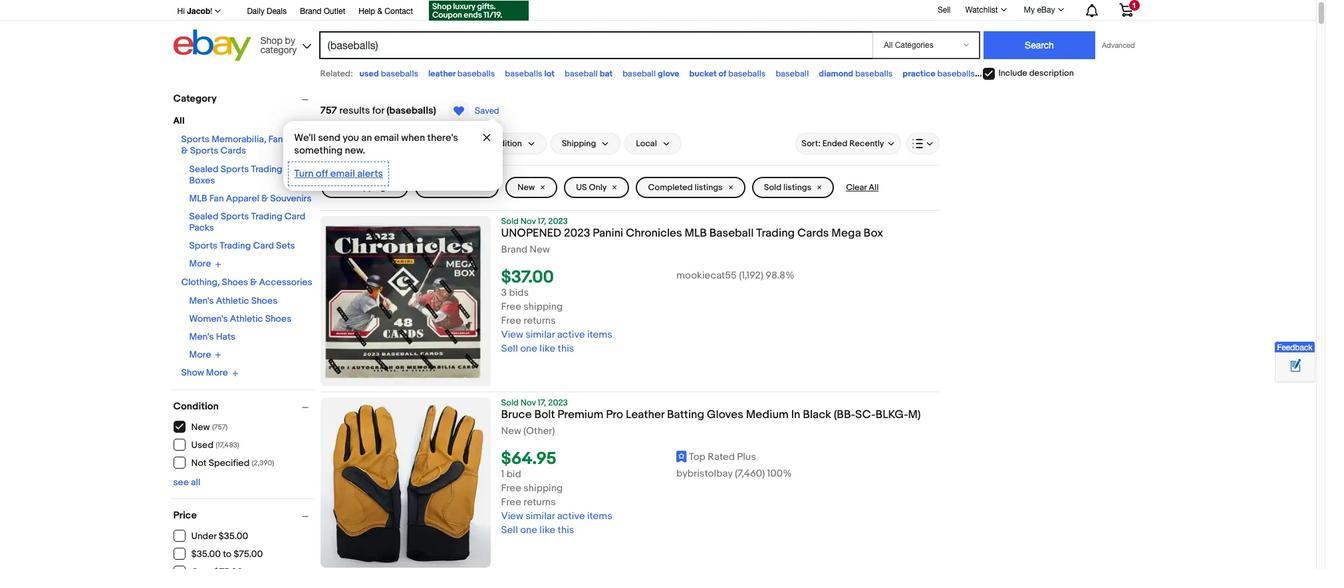 Task type: vqa. For each thing, say whether or not it's contained in the screenshot.
Free shipping LINK
yes



Task type: describe. For each thing, give the bounding box(es) containing it.
completed listings link
[[636, 177, 746, 198]]

2023 for $64.95
[[548, 398, 568, 409]]

advanced
[[1102, 41, 1135, 49]]

this inside 'bybristolbay (7,460) 100% free shipping free returns view similar active items sell one like this'
[[558, 524, 574, 537]]

listing options selector. list view selected. image
[[913, 138, 934, 149]]

mookiecat55 (1,192) 98.8% 3 bids free shipping free returns view similar active items sell one like this
[[501, 270, 795, 355]]

unopened 2023 panini chronicles mlb baseball trading cards mega box image
[[320, 216, 491, 387]]

757 results for (baseballs)
[[320, 104, 436, 117]]

outlet
[[324, 7, 345, 16]]

alert containing we'll send you an email when there's something new.
[[294, 132, 471, 180]]

watchlist link
[[958, 2, 1013, 18]]

1 sealed from the top
[[189, 164, 219, 175]]

2 men's from the top
[[189, 331, 214, 342]]

new up used
[[191, 422, 210, 433]]

advanced link
[[1096, 32, 1142, 59]]

trading down mlb fan apparel & souvenirs link
[[251, 211, 282, 222]]

3
[[501, 287, 507, 300]]

daily
[[247, 7, 265, 16]]

leather baseballs
[[429, 69, 495, 79]]

apparel
[[226, 193, 259, 204]]

free shipping link
[[321, 177, 408, 198]]

3 baseballs from the left
[[505, 69, 543, 79]]

trading inside sold  nov 17, 2023 unopened 2023 panini chronicles mlb baseball trading cards mega box brand new
[[757, 227, 795, 240]]

price
[[173, 509, 197, 522]]

bruce bolt premium pro leather batting gloves medium in black (bb-sc-blkg-m) image
[[320, 398, 491, 568]]

clothing,
[[181, 276, 220, 288]]

only
[[589, 182, 607, 193]]

sports down "apparel"
[[221, 211, 249, 222]]

more for 1st more button from the top
[[189, 258, 211, 270]]

1 vertical spatial athletic
[[230, 313, 263, 324]]

bybristolbay
[[677, 468, 733, 481]]

premium
[[558, 409, 604, 422]]

new.
[[345, 144, 366, 157]]

for
[[372, 104, 384, 117]]

we'll
[[294, 132, 316, 144]]

baseballs for used baseballs
[[381, 69, 419, 79]]

brand outlet
[[300, 7, 345, 16]]

completed listings
[[648, 182, 723, 193]]

bat
[[600, 69, 613, 79]]

trading down sports memorabilia, fan shop & sports cards
[[251, 164, 282, 175]]

there's
[[428, 132, 458, 144]]

$64.95
[[501, 449, 557, 470]]

returns inside 'bybristolbay (7,460) 100% free shipping free returns view similar active items sell one like this'
[[524, 496, 556, 509]]

trading down sealed sports trading card packs link at the left of page
[[220, 240, 251, 252]]

bruce bolt premium pro leather batting gloves medium in black (bb-sc-blkg-m) heading
[[501, 409, 921, 422]]

new link
[[506, 177, 558, 198]]

active inside 'bybristolbay (7,460) 100% free shipping free returns view similar active items sell one like this'
[[557, 510, 585, 523]]

sell inside account navigation
[[938, 5, 951, 14]]

glove
[[658, 69, 680, 79]]

under $35.00
[[191, 531, 248, 542]]

baseball glove
[[623, 69, 680, 79]]

hats
[[216, 331, 235, 342]]

clear
[[846, 182, 867, 193]]

sold listings link
[[752, 177, 834, 198]]

in
[[792, 409, 801, 422]]

items inside mookiecat55 (1,192) 98.8% 3 bids free shipping free returns view similar active items sell one like this
[[587, 329, 613, 341]]

sell inside 'bybristolbay (7,460) 100% free shipping free returns view similar active items sell one like this'
[[501, 524, 518, 537]]

sold  nov 17, 2023 bruce bolt premium pro leather batting gloves medium in black (bb-sc-blkg-m) new (other)
[[501, 398, 921, 438]]

view inside mookiecat55 (1,192) 98.8% 3 bids free shipping free returns view similar active items sell one like this
[[501, 329, 523, 341]]

0 horizontal spatial condition button
[[173, 400, 314, 413]]

not
[[191, 458, 207, 469]]

top rated plus image
[[677, 451, 687, 463]]

account navigation
[[170, 0, 1143, 23]]

1 horizontal spatial condition
[[483, 138, 522, 149]]

2 horizontal spatial all
[[869, 182, 879, 193]]

baseballs for diamond baseballs
[[856, 69, 893, 79]]

leather
[[626, 409, 665, 422]]

blkg-
[[876, 409, 909, 422]]

sports up boxes
[[190, 145, 218, 156]]

an
[[361, 132, 372, 144]]

buy
[[415, 138, 429, 149]]

17, for $64.95
[[538, 398, 546, 409]]

unopened 2023 panini chronicles mlb baseball trading cards mega box heading
[[501, 227, 884, 240]]

more inside button
[[206, 367, 228, 379]]

shipping button
[[551, 133, 621, 154]]

my
[[1024, 5, 1035, 15]]

3 baseball from the left
[[776, 69, 809, 79]]

free returns link
[[415, 177, 499, 198]]

shipping inside mookiecat55 (1,192) 98.8% 3 bids free shipping free returns view similar active items sell one like this
[[524, 301, 563, 314]]

medium
[[746, 409, 789, 422]]

1 sell one like this link from the top
[[501, 343, 574, 355]]

lot
[[545, 69, 555, 79]]

0 vertical spatial card
[[285, 164, 306, 175]]

1 vertical spatial shoes
[[251, 295, 278, 306]]

view inside 'bybristolbay (7,460) 100% free shipping free returns view similar active items sell one like this'
[[501, 510, 523, 523]]

help
[[359, 7, 375, 16]]

baseballs lot
[[505, 69, 555, 79]]

sports down packs
[[189, 240, 218, 252]]

0 vertical spatial athletic
[[216, 295, 249, 306]]

(7,460)
[[735, 468, 765, 481]]

brand inside account navigation
[[300, 7, 322, 16]]

email inside we'll send you an email when there's something new.
[[374, 132, 399, 144]]

100%
[[768, 468, 792, 481]]

sports down sports memorabilia, fan shop & sports cards link
[[221, 164, 249, 175]]

plus
[[737, 451, 756, 464]]

to
[[223, 549, 232, 560]]

0 vertical spatial shoes
[[222, 276, 248, 288]]

similar inside mookiecat55 (1,192) 98.8% 3 bids free shipping free returns view similar active items sell one like this
[[526, 329, 555, 341]]

pro
[[606, 409, 624, 422]]

0 horizontal spatial all
[[173, 115, 185, 126]]

saved
[[475, 106, 499, 116]]

main content containing $37.00
[[284, 86, 940, 570]]

clear all link
[[841, 177, 885, 198]]

panini
[[593, 227, 624, 240]]

free returns
[[427, 182, 477, 193]]

$35.00 to $75.00 link
[[173, 548, 264, 560]]

ended
[[823, 138, 848, 149]]

2 more button from the top
[[189, 349, 222, 361]]

unopened 2023 panini chronicles mlb baseball trading cards mega box link
[[501, 227, 940, 244]]

m)
[[909, 409, 921, 422]]

we'll send you an email when there's something new.
[[294, 132, 458, 157]]

shipping
[[562, 138, 596, 149]]

new up unopened
[[518, 182, 535, 193]]

0 vertical spatial sold
[[764, 182, 782, 193]]

baseball for bat
[[565, 69, 598, 79]]

accessories
[[259, 276, 312, 288]]

Auction selected text field
[[363, 138, 394, 150]]

used (17,483)
[[191, 440, 239, 451]]

shop by category
[[260, 35, 297, 55]]

shipping inside 'bybristolbay (7,460) 100% free shipping free returns view similar active items sell one like this'
[[524, 483, 563, 495]]

brand inside sold  nov 17, 2023 unopened 2023 panini chronicles mlb baseball trading cards mega box brand new
[[501, 244, 528, 256]]

brand outlet link
[[300, 5, 345, 19]]

include
[[999, 68, 1028, 79]]

bid
[[507, 469, 521, 481]]

mlb inside sealed sports trading card boxes mlb fan apparel & souvenirs sealed sports trading card packs sports trading card sets
[[189, 193, 207, 204]]

sealed sports trading card packs link
[[189, 211, 306, 234]]

0 vertical spatial $35.00
[[219, 531, 248, 542]]

clothing, shoes & accessories link
[[181, 276, 312, 288]]

1 vertical spatial card
[[285, 211, 306, 222]]

& inside help & contact 'link'
[[378, 7, 383, 16]]

all
[[191, 477, 201, 488]]

my ebay
[[1024, 5, 1056, 15]]

2 vertical spatial card
[[253, 240, 274, 252]]

2 sealed from the top
[[189, 211, 219, 222]]

show
[[181, 367, 204, 379]]



Task type: locate. For each thing, give the bounding box(es) containing it.
new down bruce
[[501, 425, 521, 438]]

(baseballs)
[[387, 104, 436, 117]]

2 vertical spatial sold
[[501, 398, 519, 409]]

returns down bids on the left bottom of the page
[[524, 315, 556, 327]]

0 vertical spatial this
[[558, 343, 574, 355]]

1 vertical spatial this
[[558, 524, 574, 537]]

like inside 'bybristolbay (7,460) 100% free shipping free returns view similar active items sell one like this'
[[540, 524, 556, 537]]

0 vertical spatial like
[[540, 343, 556, 355]]

nov for $64.95
[[521, 398, 536, 409]]

cards inside sports memorabilia, fan shop & sports cards
[[221, 145, 246, 156]]

1 horizontal spatial condition button
[[472, 133, 547, 154]]

sealed down boxes
[[189, 211, 219, 222]]

shoes down clothing, shoes & accessories
[[251, 295, 278, 306]]

1 vertical spatial fan
[[209, 193, 224, 204]]

sell left the watchlist
[[938, 5, 951, 14]]

& up men's athletic shoes link
[[250, 276, 257, 288]]

top rated plus
[[689, 451, 756, 464]]

0 vertical spatial men's
[[189, 295, 214, 306]]

2 view from the top
[[501, 510, 523, 523]]

new inside sold  nov 17, 2023 bruce bolt premium pro leather batting gloves medium in black (bb-sc-blkg-m) new (other)
[[501, 425, 521, 438]]

fan inside sealed sports trading card boxes mlb fan apparel & souvenirs sealed sports trading card packs sports trading card sets
[[209, 193, 224, 204]]

1 horizontal spatial 1
[[1133, 1, 1137, 9]]

card left sets at left
[[253, 240, 274, 252]]

1 horizontal spatial cards
[[798, 227, 829, 240]]

2023 for $37.00
[[548, 216, 568, 227]]

1 listings from the left
[[695, 182, 723, 193]]

boxes
[[189, 175, 215, 186]]

& inside sealed sports trading card boxes mlb fan apparel & souvenirs sealed sports trading card packs sports trading card sets
[[261, 193, 268, 204]]

view similar active items link down bids on the left bottom of the page
[[501, 329, 613, 341]]

trading up 98.8%
[[757, 227, 795, 240]]

view down bids on the left bottom of the page
[[501, 329, 523, 341]]

2 like from the top
[[540, 524, 556, 537]]

main content
[[284, 86, 940, 570]]

like inside mookiecat55 (1,192) 98.8% 3 bids free shipping free returns view similar active items sell one like this
[[540, 343, 556, 355]]

sports memorabilia, fan shop & sports cards
[[181, 134, 307, 156]]

sealed down the memorabilia, on the left top of the page
[[189, 164, 219, 175]]

hi
[[177, 7, 185, 16]]

email right an
[[374, 132, 399, 144]]

sports down category
[[181, 134, 210, 145]]

1 active from the top
[[557, 329, 585, 341]]

0 horizontal spatial baseball
[[565, 69, 598, 79]]

2023 down new link
[[548, 216, 568, 227]]

baseball for glove
[[623, 69, 656, 79]]

one down 'bid'
[[520, 524, 538, 537]]

men's hats link
[[189, 331, 235, 342]]

rated
[[708, 451, 735, 464]]

0 vertical spatial 17,
[[538, 216, 546, 227]]

condition down the saved
[[483, 138, 522, 149]]

my ebay link
[[1017, 2, 1070, 18]]

sold  nov 17, 2023 unopened 2023 panini chronicles mlb baseball trading cards mega box brand new
[[501, 216, 884, 256]]

used
[[191, 440, 214, 451]]

clear all
[[846, 182, 879, 193]]

more up clothing, in the left of the page
[[189, 258, 211, 270]]

card
[[285, 164, 306, 175], [285, 211, 306, 222], [253, 240, 274, 252]]

new
[[518, 182, 535, 193], [530, 244, 550, 256], [191, 422, 210, 433], [501, 425, 521, 438]]

baseball bat
[[565, 69, 613, 79]]

sets
[[276, 240, 295, 252]]

related:
[[320, 69, 353, 79]]

when
[[401, 132, 425, 144]]

1 vertical spatial shop
[[285, 134, 307, 145]]

view similar active items link down 'bid'
[[501, 510, 613, 523]]

1 baseballs from the left
[[381, 69, 419, 79]]

sell down 1 bid
[[501, 524, 518, 537]]

& right "apparel"
[[261, 193, 268, 204]]

5 baseballs from the left
[[856, 69, 893, 79]]

shoes down accessories
[[265, 313, 292, 324]]

free inside 'link'
[[427, 182, 444, 193]]

0 vertical spatial sell one like this link
[[501, 343, 574, 355]]

watchlist
[[966, 5, 998, 15]]

1 for 1 bid
[[501, 469, 505, 481]]

sold listings
[[764, 182, 812, 193]]

0 vertical spatial fan
[[268, 134, 283, 145]]

returns
[[524, 315, 556, 327], [524, 496, 556, 509]]

sealed
[[189, 164, 219, 175], [189, 211, 219, 222]]

1 horizontal spatial email
[[374, 132, 399, 144]]

1 vertical spatial more button
[[189, 349, 222, 361]]

auction link
[[355, 136, 401, 152]]

active inside mookiecat55 (1,192) 98.8% 3 bids free shipping free returns view similar active items sell one like this
[[557, 329, 585, 341]]

all down category
[[173, 115, 185, 126]]

1 one from the top
[[520, 343, 538, 355]]

1 vertical spatial sell
[[501, 343, 518, 355]]

1 vertical spatial cards
[[798, 227, 829, 240]]

1 vertical spatial similar
[[526, 510, 555, 523]]

sold inside sold  nov 17, 2023 unopened 2023 panini chronicles mlb baseball trading cards mega box brand new
[[501, 216, 519, 227]]

us only link
[[564, 177, 630, 198]]

6 baseballs from the left
[[938, 69, 975, 79]]

free
[[333, 182, 350, 193], [427, 182, 444, 193], [501, 301, 522, 314], [501, 315, 522, 327], [501, 483, 522, 495], [501, 496, 522, 509]]

athletic down men's athletic shoes link
[[230, 313, 263, 324]]

0 vertical spatial shipping
[[352, 182, 386, 193]]

1 view from the top
[[501, 329, 523, 341]]

1 vertical spatial email
[[330, 168, 355, 180]]

0 vertical spatial more
[[189, 258, 211, 270]]

0 horizontal spatial brand
[[300, 7, 322, 16]]

0 vertical spatial returns
[[524, 315, 556, 327]]

0 vertical spatial active
[[557, 329, 585, 341]]

sports memorabilia, fan shop & sports cards link
[[181, 134, 307, 156]]

daily deals
[[247, 7, 287, 16]]

fan down boxes
[[209, 193, 224, 204]]

1 vertical spatial like
[[540, 524, 556, 537]]

1 vertical spatial sold
[[501, 216, 519, 227]]

2 vertical spatial all
[[869, 182, 879, 193]]

returns inside mookiecat55 (1,192) 98.8% 3 bids free shipping free returns view similar active items sell one like this
[[524, 315, 556, 327]]

box
[[864, 227, 884, 240]]

2 nov from the top
[[521, 398, 536, 409]]

local
[[636, 138, 657, 149]]

2 vertical spatial shipping
[[524, 483, 563, 495]]

2 this from the top
[[558, 524, 574, 537]]

alert
[[294, 132, 471, 180]]

baseballs right of
[[729, 69, 766, 79]]

none submit inside shop by category banner
[[984, 31, 1096, 59]]

sort:
[[802, 138, 821, 149]]

mlb
[[189, 193, 207, 204], [685, 227, 707, 240]]

shipping down $64.95
[[524, 483, 563, 495]]

baseballs for leather baseballs
[[458, 69, 495, 79]]

0 horizontal spatial shop
[[260, 35, 283, 46]]

1 vertical spatial returns
[[524, 496, 556, 509]]

mlb down boxes
[[189, 193, 207, 204]]

shipping
[[352, 182, 386, 193], [524, 301, 563, 314], [524, 483, 563, 495]]

gloves
[[707, 409, 744, 422]]

card down souvenirs
[[285, 211, 306, 222]]

1 vertical spatial men's
[[189, 331, 214, 342]]

sell one like this link down 'bid'
[[501, 524, 574, 537]]

1 vertical spatial items
[[587, 510, 613, 523]]

category button
[[173, 92, 314, 105]]

bruce bolt premium pro leather batting gloves medium in black (bb-sc-blkg-m) link
[[501, 409, 940, 426]]

include description
[[999, 68, 1074, 79]]

new inside sold  nov 17, 2023 unopened 2023 panini chronicles mlb baseball trading cards mega box brand new
[[530, 244, 550, 256]]

0 vertical spatial email
[[374, 132, 399, 144]]

one down bids on the left bottom of the page
[[520, 343, 538, 355]]

2 sell one like this link from the top
[[501, 524, 574, 537]]

men's down clothing, in the left of the page
[[189, 295, 214, 306]]

all left "you"
[[332, 138, 342, 149]]

baseball left the glove
[[623, 69, 656, 79]]

1 vertical spatial sell one like this link
[[501, 524, 574, 537]]

1 vertical spatial brand
[[501, 244, 528, 256]]

new down unopened
[[530, 244, 550, 256]]

by
[[285, 35, 295, 46]]

listings right completed
[[695, 182, 723, 193]]

2 baseball from the left
[[623, 69, 656, 79]]

men's
[[189, 295, 214, 306], [189, 331, 214, 342]]

0 horizontal spatial email
[[330, 168, 355, 180]]

similar down $64.95
[[526, 510, 555, 523]]

0 vertical spatial items
[[587, 329, 613, 341]]

nov inside sold  nov 17, 2023 bruce bolt premium pro leather batting gloves medium in black (bb-sc-blkg-m) new (other)
[[521, 398, 536, 409]]

baseballs right rawlings on the top of the page
[[1020, 69, 1057, 79]]

sell inside mookiecat55 (1,192) 98.8% 3 bids free shipping free returns view similar active items sell one like this
[[501, 343, 518, 355]]

2023
[[548, 216, 568, 227], [564, 227, 590, 240], [548, 398, 568, 409]]

1 vertical spatial view similar active items link
[[501, 510, 613, 523]]

top
[[689, 451, 706, 464]]

condition up new (757)
[[173, 400, 219, 413]]

more for 1st more button from the bottom of the page
[[189, 349, 211, 360]]

(17,483)
[[216, 441, 239, 450]]

black
[[803, 409, 832, 422]]

17, for $37.00
[[538, 216, 546, 227]]

1 view similar active items link from the top
[[501, 329, 613, 341]]

listings down sort:
[[784, 182, 812, 193]]

us only
[[576, 182, 607, 193]]

1 vertical spatial active
[[557, 510, 585, 523]]

view
[[501, 329, 523, 341], [501, 510, 523, 523]]

more button up clothing, in the left of the page
[[189, 258, 222, 270]]

baseballs right leather
[[458, 69, 495, 79]]

more right show
[[206, 367, 228, 379]]

sealed sports trading card boxes link
[[189, 164, 306, 186]]

alerts
[[357, 168, 383, 180]]

1 vertical spatial all
[[332, 138, 342, 149]]

brand
[[300, 7, 322, 16], [501, 244, 528, 256]]

nov inside sold  nov 17, 2023 unopened 2023 panini chronicles mlb baseball trading cards mega box brand new
[[521, 216, 536, 227]]

$35.00 up 'to'
[[219, 531, 248, 542]]

1 like from the top
[[540, 343, 556, 355]]

shop by category banner
[[170, 0, 1143, 65]]

1 baseball from the left
[[565, 69, 598, 79]]

0 vertical spatial view similar active items link
[[501, 329, 613, 341]]

2 horizontal spatial baseball
[[776, 69, 809, 79]]

similar inside 'bybristolbay (7,460) 100% free shipping free returns view similar active items sell one like this'
[[526, 510, 555, 523]]

0 vertical spatial one
[[520, 343, 538, 355]]

cards left the mega
[[798, 227, 829, 240]]

items inside 'bybristolbay (7,460) 100% free shipping free returns view similar active items sell one like this'
[[587, 510, 613, 523]]

Search for anything text field
[[321, 33, 870, 58]]

2 similar from the top
[[526, 510, 555, 523]]

1 more button from the top
[[189, 258, 222, 270]]

get the coupon image
[[429, 1, 529, 21]]

one inside 'bybristolbay (7,460) 100% free shipping free returns view similar active items sell one like this'
[[520, 524, 538, 537]]

0 vertical spatial more button
[[189, 258, 222, 270]]

(2,390)
[[252, 459, 274, 468]]

2 vertical spatial more
[[206, 367, 228, 379]]

$35.00
[[219, 531, 248, 542], [191, 549, 221, 560]]

2 17, from the top
[[538, 398, 546, 409]]

auction
[[363, 138, 394, 149]]

$35.00 to $75.00
[[191, 549, 263, 560]]

1 17, from the top
[[538, 216, 546, 227]]

fan left we'll
[[268, 134, 283, 145]]

1 up 'advanced' link
[[1133, 1, 1137, 9]]

cards inside sold  nov 17, 2023 unopened 2023 panini chronicles mlb baseball trading cards mega box brand new
[[798, 227, 829, 240]]

1 for 1
[[1133, 1, 1137, 9]]

0 horizontal spatial mlb
[[189, 193, 207, 204]]

baseball left bat
[[565, 69, 598, 79]]

0 vertical spatial shop
[[260, 35, 283, 46]]

baseballs right used
[[381, 69, 419, 79]]

2 items from the top
[[587, 510, 613, 523]]

1 returns from the top
[[524, 315, 556, 327]]

baseball left diamond on the right of the page
[[776, 69, 809, 79]]

0 vertical spatial condition
[[483, 138, 522, 149]]

mookiecat55
[[677, 270, 737, 282]]

& inside sports memorabilia, fan shop & sports cards
[[181, 145, 188, 156]]

2 view similar active items link from the top
[[501, 510, 613, 523]]

view down 1 bid
[[501, 510, 523, 523]]

turn off email alerts button
[[294, 168, 383, 180]]

souvenirs
[[270, 193, 312, 204]]

shop left by
[[260, 35, 283, 46]]

0 vertical spatial nov
[[521, 216, 536, 227]]

turn
[[294, 168, 314, 180]]

& down category
[[181, 145, 188, 156]]

off
[[316, 168, 328, 180]]

0 vertical spatial sell
[[938, 5, 951, 14]]

1 horizontal spatial shop
[[285, 134, 307, 145]]

0 vertical spatial cards
[[221, 145, 246, 156]]

fan inside sports memorabilia, fan shop & sports cards
[[268, 134, 283, 145]]

local button
[[625, 133, 682, 154]]

0 vertical spatial similar
[[526, 329, 555, 341]]

used baseballs
[[360, 69, 419, 79]]

1 horizontal spatial listings
[[784, 182, 812, 193]]

baseballs for practice baseballs
[[938, 69, 975, 79]]

2 vertical spatial shoes
[[265, 313, 292, 324]]

2 one from the top
[[520, 524, 538, 537]]

baseball link
[[776, 69, 809, 79]]

shipping down bids on the left bottom of the page
[[524, 301, 563, 314]]

2 returns from the top
[[524, 496, 556, 509]]

4 baseballs from the left
[[729, 69, 766, 79]]

bucket of baseballs
[[690, 69, 766, 79]]

sold inside sold  nov 17, 2023 bruce bolt premium pro leather batting gloves medium in black (bb-sc-blkg-m) new (other)
[[501, 398, 519, 409]]

sell down 3
[[501, 343, 518, 355]]

mlb inside sold  nov 17, 2023 unopened 2023 panini chronicles mlb baseball trading cards mega box brand new
[[685, 227, 707, 240]]

1 items from the top
[[587, 329, 613, 341]]

$75.00
[[234, 549, 263, 560]]

nov for $37.00
[[521, 216, 536, 227]]

brand down unopened
[[501, 244, 528, 256]]

17, inside sold  nov 17, 2023 unopened 2023 panini chronicles mlb baseball trading cards mega box brand new
[[538, 216, 546, 227]]

& right help
[[378, 7, 383, 16]]

men's down 'women's'
[[189, 331, 214, 342]]

similar down bids on the left bottom of the page
[[526, 329, 555, 341]]

condition
[[483, 138, 522, 149], [173, 400, 219, 413]]

baseballs for rawlings baseballs
[[1020, 69, 1057, 79]]

1 vertical spatial nov
[[521, 398, 536, 409]]

brand left outlet
[[300, 7, 322, 16]]

email right off
[[330, 168, 355, 180]]

1 left 'bid'
[[501, 469, 505, 481]]

0 horizontal spatial cards
[[221, 145, 246, 156]]

2 baseballs from the left
[[458, 69, 495, 79]]

sc-
[[856, 409, 876, 422]]

0 horizontal spatial condition
[[173, 400, 219, 413]]

$35.00 down under
[[191, 549, 221, 560]]

2023 up (other)
[[548, 398, 568, 409]]

1 vertical spatial sealed
[[189, 211, 219, 222]]

1 horizontal spatial fan
[[268, 134, 283, 145]]

under
[[191, 531, 217, 542]]

1 vertical spatial condition button
[[173, 400, 314, 413]]

sell one like this link down bids on the left bottom of the page
[[501, 343, 574, 355]]

1 men's from the top
[[189, 295, 214, 306]]

0 vertical spatial 1
[[1133, 1, 1137, 9]]

1 vertical spatial mlb
[[685, 227, 707, 240]]

baseballs right diamond on the right of the page
[[856, 69, 893, 79]]

batting
[[667, 409, 705, 422]]

1 vertical spatial more
[[189, 349, 211, 360]]

more button up the show more
[[189, 349, 222, 361]]

baseballs right 'practice'
[[938, 69, 975, 79]]

2 listings from the left
[[784, 182, 812, 193]]

1 horizontal spatial baseball
[[623, 69, 656, 79]]

one inside mookiecat55 (1,192) 98.8% 3 bids free shipping free returns view similar active items sell one like this
[[520, 343, 538, 355]]

listings for sold listings
[[784, 182, 812, 193]]

sell one like this link
[[501, 343, 574, 355], [501, 524, 574, 537]]

more up the show more
[[189, 349, 211, 360]]

None submit
[[984, 31, 1096, 59]]

items
[[587, 329, 613, 341], [587, 510, 613, 523]]

0 vertical spatial mlb
[[189, 193, 207, 204]]

now
[[438, 138, 455, 149]]

2023 inside sold  nov 17, 2023 bruce bolt premium pro leather batting gloves medium in black (bb-sc-blkg-m) new (other)
[[548, 398, 568, 409]]

1 bid
[[501, 469, 521, 481]]

all right 'clear'
[[869, 182, 879, 193]]

0 horizontal spatial listings
[[695, 182, 723, 193]]

bolt
[[535, 409, 555, 422]]

0 vertical spatial brand
[[300, 7, 322, 16]]

shop inside shop by category
[[260, 35, 283, 46]]

1 horizontal spatial brand
[[501, 244, 528, 256]]

17, down new link
[[538, 216, 546, 227]]

1 vertical spatial 17,
[[538, 398, 546, 409]]

shop inside sports memorabilia, fan shop & sports cards
[[285, 134, 307, 145]]

category
[[173, 92, 217, 105]]

shoes up men's athletic shoes link
[[222, 276, 248, 288]]

2 vertical spatial sell
[[501, 524, 518, 537]]

1 vertical spatial $35.00
[[191, 549, 221, 560]]

this inside mookiecat55 (1,192) 98.8% 3 bids free shipping free returns view similar active items sell one like this
[[558, 343, 574, 355]]

1 horizontal spatial mlb
[[685, 227, 707, 240]]

1 this from the top
[[558, 343, 574, 355]]

17, right bruce
[[538, 398, 546, 409]]

free shipping
[[333, 182, 386, 193]]

diamond baseballs
[[819, 69, 893, 79]]

leather
[[429, 69, 456, 79]]

0 horizontal spatial 1
[[501, 469, 505, 481]]

nov down new link
[[521, 216, 536, 227]]

1 inside account navigation
[[1133, 1, 1137, 9]]

category
[[260, 44, 297, 55]]

2023 left panini
[[564, 227, 590, 240]]

0 vertical spatial sealed
[[189, 164, 219, 175]]

returns down $64.95
[[524, 496, 556, 509]]

listings for completed listings
[[695, 182, 723, 193]]

cards up 'sealed sports trading card boxes' link
[[221, 145, 246, 156]]

daily deals link
[[247, 5, 287, 19]]

athletic up women's athletic shoes link
[[216, 295, 249, 306]]

nov up (other)
[[521, 398, 536, 409]]

7 baseballs from the left
[[1020, 69, 1057, 79]]

rawlings baseballs
[[985, 69, 1057, 79]]

condition button up (757)
[[173, 400, 314, 413]]

1 vertical spatial one
[[520, 524, 538, 537]]

results
[[339, 104, 370, 117]]

1 horizontal spatial all
[[332, 138, 342, 149]]

condition button down the saved
[[472, 133, 547, 154]]

1 vertical spatial view
[[501, 510, 523, 523]]

1 vertical spatial condition
[[173, 400, 219, 413]]

show more button
[[181, 367, 239, 379]]

shipping down alerts at the left top
[[352, 182, 386, 193]]

used
[[360, 69, 379, 79]]

mlb left baseball
[[685, 227, 707, 240]]

shop left send
[[285, 134, 307, 145]]

bids
[[509, 287, 529, 300]]

0 vertical spatial condition button
[[472, 133, 547, 154]]

2 active from the top
[[557, 510, 585, 523]]

1 vertical spatial 1
[[501, 469, 505, 481]]

1 similar from the top
[[526, 329, 555, 341]]

card left off
[[285, 164, 306, 175]]

0 vertical spatial all
[[173, 115, 185, 126]]

baseballs left lot
[[505, 69, 543, 79]]

sold for $64.95
[[501, 398, 519, 409]]

sold for $37.00
[[501, 216, 519, 227]]

0 horizontal spatial fan
[[209, 193, 224, 204]]

0 vertical spatial view
[[501, 329, 523, 341]]

1 nov from the top
[[521, 216, 536, 227]]

1 vertical spatial shipping
[[524, 301, 563, 314]]

17, inside sold  nov 17, 2023 bruce bolt premium pro leather batting gloves medium in black (bb-sc-blkg-m) new (other)
[[538, 398, 546, 409]]

new (757)
[[191, 422, 228, 433]]

(1,192)
[[739, 270, 764, 282]]



